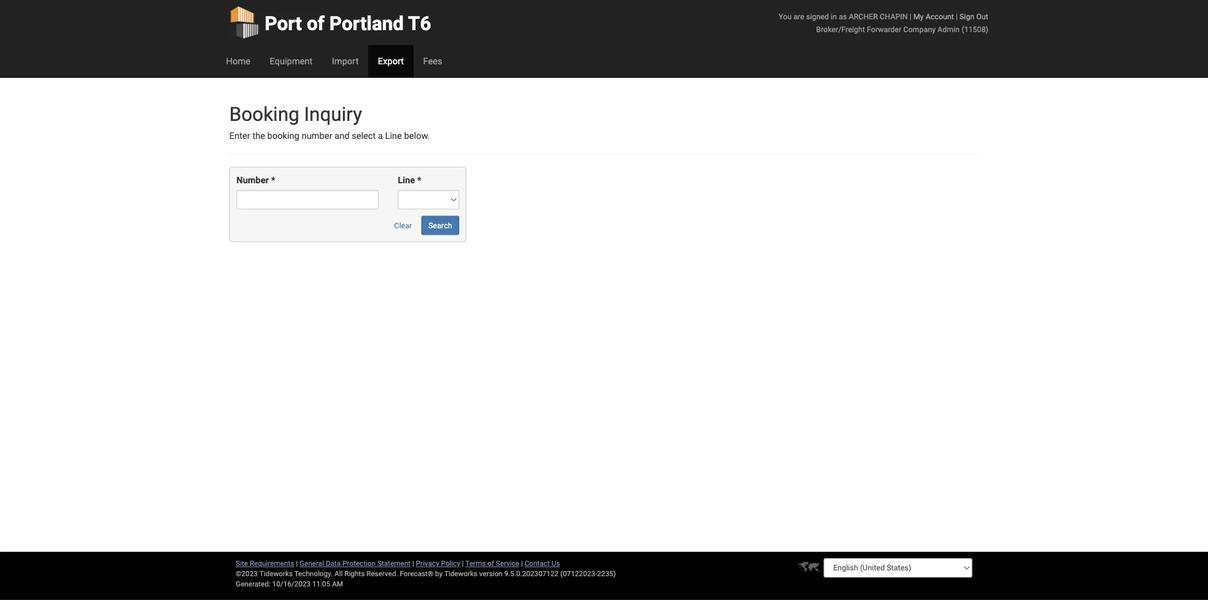 Task type: describe. For each thing, give the bounding box(es) containing it.
forecast®
[[400, 570, 433, 578]]

| left my
[[910, 12, 911, 21]]

port of portland t6
[[265, 12, 431, 35]]

line inside booking inquiry enter the booking number and select a line below.
[[385, 131, 402, 141]]

statement
[[377, 559, 411, 568]]

sign out link
[[960, 12, 988, 21]]

account
[[926, 12, 954, 21]]

| up tideworks in the bottom of the page
[[462, 559, 464, 568]]

search button
[[421, 216, 459, 235]]

inquiry
[[304, 103, 362, 125]]

forwarder
[[867, 25, 901, 34]]

and
[[335, 131, 349, 141]]

as
[[839, 12, 847, 21]]

(07122023-
[[560, 570, 597, 578]]

home
[[226, 56, 250, 66]]

the
[[252, 131, 265, 141]]

archer
[[849, 12, 878, 21]]

home button
[[216, 45, 260, 77]]

below.
[[404, 131, 430, 141]]

©2023 tideworks
[[236, 570, 293, 578]]

search
[[428, 221, 452, 230]]

site requirements link
[[236, 559, 294, 568]]

are
[[794, 12, 804, 21]]

sign
[[960, 12, 974, 21]]

fees
[[423, 56, 442, 66]]

portland
[[329, 12, 404, 35]]

| up forecast®
[[412, 559, 414, 568]]

privacy
[[416, 559, 439, 568]]

booking
[[267, 131, 299, 141]]

in
[[831, 12, 837, 21]]

enter
[[229, 131, 250, 141]]

by
[[435, 570, 443, 578]]

site requirements | general data protection statement | privacy policy | terms of service | contact us ©2023 tideworks technology. all rights reserved. forecast® by tideworks version 9.5.0.202307122 (07122023-2235) generated: 10/16/2023 11:05 am
[[236, 559, 616, 588]]

equipment
[[270, 56, 313, 66]]

number *
[[236, 175, 275, 186]]

technology.
[[294, 570, 333, 578]]

port
[[265, 12, 302, 35]]

| left sign in the right of the page
[[956, 12, 958, 21]]

contact
[[525, 559, 550, 568]]

(11508)
[[962, 25, 988, 34]]

1 vertical spatial line
[[398, 175, 415, 186]]

number
[[236, 175, 269, 186]]

generated:
[[236, 580, 270, 588]]

t6
[[408, 12, 431, 35]]

10/16/2023
[[272, 580, 311, 588]]

booking
[[229, 103, 299, 125]]

* for number *
[[271, 175, 275, 186]]

privacy policy link
[[416, 559, 460, 568]]

fees button
[[414, 45, 452, 77]]

rights
[[344, 570, 365, 578]]



Task type: vqa. For each thing, say whether or not it's contained in the screenshot.
Mass
no



Task type: locate. For each thing, give the bounding box(es) containing it.
2235)
[[597, 570, 616, 578]]

* down below.
[[417, 175, 421, 186]]

us
[[552, 559, 560, 568]]

1 vertical spatial of
[[487, 559, 494, 568]]

Number * text field
[[236, 190, 378, 209]]

1 * from the left
[[271, 175, 275, 186]]

port of portland t6 link
[[229, 0, 431, 45]]

terms
[[465, 559, 486, 568]]

of inside site requirements | general data protection statement | privacy policy | terms of service | contact us ©2023 tideworks technology. all rights reserved. forecast® by tideworks version 9.5.0.202307122 (07122023-2235) generated: 10/16/2023 11:05 am
[[487, 559, 494, 568]]

service
[[496, 559, 519, 568]]

policy
[[441, 559, 460, 568]]

you
[[779, 12, 792, 21]]

| left general
[[296, 559, 298, 568]]

|
[[910, 12, 911, 21], [956, 12, 958, 21], [296, 559, 298, 568], [412, 559, 414, 568], [462, 559, 464, 568], [521, 559, 523, 568]]

broker/freight
[[816, 25, 865, 34]]

of right port
[[307, 12, 325, 35]]

number
[[302, 131, 332, 141]]

booking inquiry enter the booking number and select a line below.
[[229, 103, 430, 141]]

0 horizontal spatial of
[[307, 12, 325, 35]]

my account link
[[913, 12, 954, 21]]

you are signed in as archer chapin | my account | sign out broker/freight forwarder company admin (11508)
[[779, 12, 988, 34]]

out
[[976, 12, 988, 21]]

am
[[332, 580, 343, 588]]

1 horizontal spatial of
[[487, 559, 494, 568]]

line up clear button
[[398, 175, 415, 186]]

import
[[332, 56, 359, 66]]

export
[[378, 56, 404, 66]]

general data protection statement link
[[299, 559, 411, 568]]

import button
[[322, 45, 368, 77]]

line right a
[[385, 131, 402, 141]]

line
[[385, 131, 402, 141], [398, 175, 415, 186]]

| up 9.5.0.202307122
[[521, 559, 523, 568]]

admin
[[938, 25, 960, 34]]

data
[[326, 559, 341, 568]]

2 * from the left
[[417, 175, 421, 186]]

version
[[479, 570, 503, 578]]

clear
[[394, 221, 412, 230]]

my
[[913, 12, 924, 21]]

line *
[[398, 175, 421, 186]]

equipment button
[[260, 45, 322, 77]]

signed
[[806, 12, 829, 21]]

contact us link
[[525, 559, 560, 568]]

chapin
[[880, 12, 908, 21]]

requirements
[[250, 559, 294, 568]]

export button
[[368, 45, 414, 77]]

0 vertical spatial of
[[307, 12, 325, 35]]

terms of service link
[[465, 559, 519, 568]]

of
[[307, 12, 325, 35], [487, 559, 494, 568]]

clear button
[[387, 216, 419, 235]]

0 horizontal spatial *
[[271, 175, 275, 186]]

tideworks
[[444, 570, 478, 578]]

general
[[299, 559, 324, 568]]

of up version
[[487, 559, 494, 568]]

all
[[334, 570, 343, 578]]

1 horizontal spatial *
[[417, 175, 421, 186]]

11:05
[[312, 580, 330, 588]]

*
[[271, 175, 275, 186], [417, 175, 421, 186]]

* for line *
[[417, 175, 421, 186]]

0 vertical spatial line
[[385, 131, 402, 141]]

select
[[352, 131, 376, 141]]

* right number at left top
[[271, 175, 275, 186]]

site
[[236, 559, 248, 568]]

company
[[903, 25, 936, 34]]

reserved.
[[366, 570, 398, 578]]

9.5.0.202307122
[[504, 570, 559, 578]]

a
[[378, 131, 383, 141]]

protection
[[342, 559, 376, 568]]



